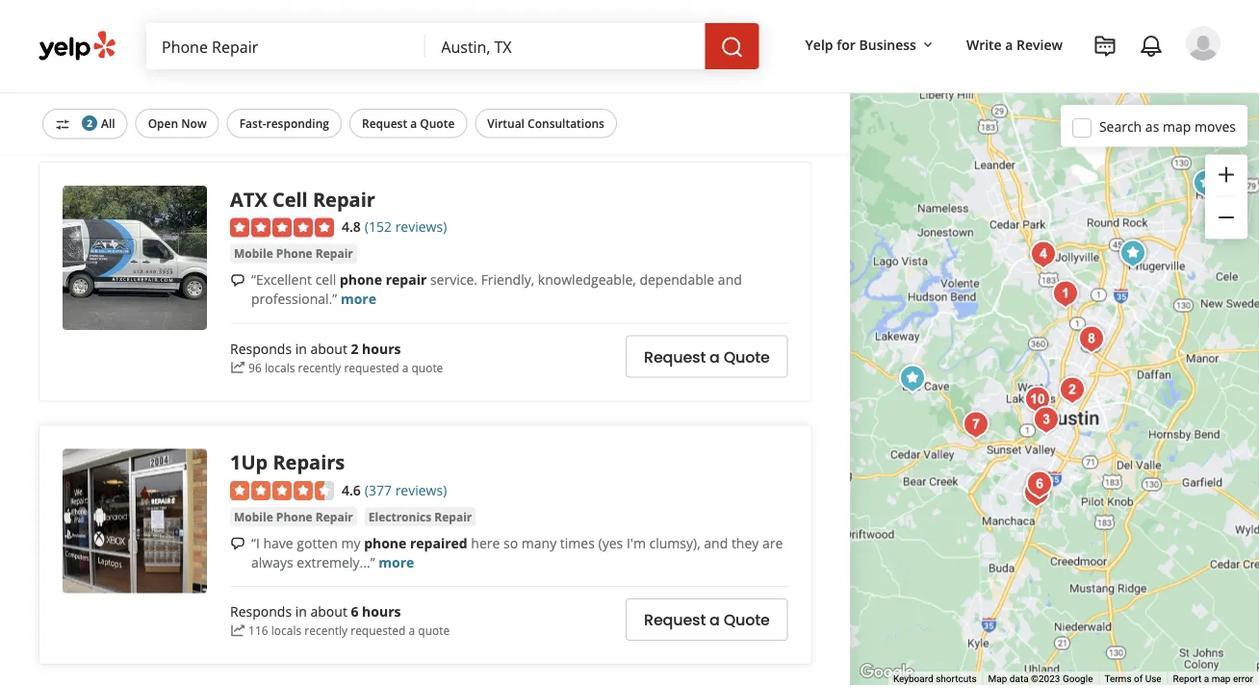 Task type: describe. For each thing, give the bounding box(es) containing it.
(152 reviews) link
[[365, 216, 447, 236]]

google
[[1063, 674, 1094, 685]]

longhorn mac repair image
[[1114, 235, 1153, 273]]

google image
[[856, 661, 919, 686]]

1 horizontal spatial 2
[[351, 339, 359, 358]]

mobile phone repair for second mobile phone repair button from the top of the page
[[234, 509, 353, 525]]

write a review
[[967, 35, 1063, 53]]

consultations
[[528, 116, 605, 131]]

16 speech v2 image for 1up
[[230, 536, 246, 552]]

virtual consultations
[[488, 116, 605, 131]]

fast-responding
[[240, 116, 329, 131]]

in for atx
[[295, 339, 307, 358]]

116 locals recently requested a quote
[[249, 623, 450, 639]]

©2023
[[1032, 674, 1061, 685]]

4.8 star rating image
[[230, 218, 334, 237]]

yelp
[[806, 35, 834, 53]]

repair up 4.8 link
[[313, 186, 375, 212]]

zoom in image
[[1215, 163, 1238, 186]]

(377
[[365, 481, 392, 499]]

quote for 1up repairs
[[724, 610, 770, 631]]

(yes
[[599, 534, 623, 553]]

116
[[249, 623, 268, 639]]

business
[[860, 35, 917, 53]]

zoom out image
[[1215, 206, 1238, 229]]

ubreakifix image
[[1021, 466, 1059, 504]]

2 all
[[87, 116, 115, 131]]

locals for repairs
[[271, 623, 302, 639]]

request a quote button for atx cell repair
[[626, 336, 788, 378]]

longhorn mac repair image
[[1114, 235, 1153, 273]]

virtual
[[488, 116, 525, 131]]

reviews) for atx cell repair
[[395, 218, 447, 236]]

open now button
[[135, 109, 219, 138]]

cell
[[272, 186, 308, 212]]

all inside "filters" group
[[101, 116, 115, 131]]

repair up "excellent cell phone repair
[[316, 246, 353, 262]]

responds in about 2 hours
[[230, 339, 401, 358]]

map data ©2023 google
[[989, 674, 1094, 685]]

none field find
[[162, 36, 411, 57]]

report
[[1174, 674, 1202, 685]]

4.8 link
[[342, 216, 361, 236]]

locals for cell
[[265, 360, 295, 375]]

Near text field
[[441, 36, 690, 57]]

request a quote button inside "filters" group
[[350, 109, 467, 138]]

0 vertical spatial phone
[[340, 271, 382, 289]]

atx cell repair
[[230, 186, 375, 212]]

search image
[[721, 36, 744, 59]]

professional."
[[251, 290, 337, 308]]

0 horizontal spatial atx cell repair image
[[63, 186, 207, 330]]

about for repairs
[[311, 603, 348, 621]]

open now
[[148, 116, 207, 131]]

1up repairs
[[230, 449, 345, 476]]

1 mobile from the top
[[234, 246, 273, 262]]

texas
[[308, 116, 354, 138]]

"phone
[[61, 116, 117, 138]]

repairs
[[273, 449, 345, 476]]

(377 reviews)
[[365, 481, 447, 499]]

4.6 star rating image
[[230, 482, 334, 501]]

shortcuts
[[936, 674, 977, 685]]

notifications image
[[1140, 35, 1163, 58]]

electronics repair
[[369, 509, 472, 525]]

about for cell
[[311, 339, 348, 358]]

quote for atx cell repair
[[412, 360, 443, 375]]

report a map error
[[1174, 674, 1254, 685]]

more for atx cell repair
[[341, 290, 376, 308]]

frankenstein computers image
[[1073, 320, 1111, 359]]

i'm
[[627, 534, 646, 553]]

recently for cell
[[298, 360, 341, 375]]

review
[[1017, 35, 1063, 53]]

use
[[1146, 674, 1162, 685]]

none field near
[[441, 36, 690, 57]]

here so many times (yes i'm clumsy), and they are always extremely..."
[[251, 534, 783, 572]]

and inside service. friendly, knowledgeable, dependable and professional."
[[718, 271, 742, 289]]

search
[[1100, 117, 1142, 136]]

responds for atx
[[230, 339, 292, 358]]

of
[[1134, 674, 1143, 685]]

a inside "filters" group
[[410, 116, 417, 131]]

quote inside "filters" group
[[420, 116, 455, 131]]

map for moves
[[1163, 117, 1192, 136]]

projects image
[[1094, 35, 1117, 58]]

pro xi image
[[1187, 164, 1226, 203]]

2 inside 2 all
[[87, 117, 92, 130]]

"i have gotten my phone repaired
[[251, 534, 468, 553]]

96 locals recently requested a quote
[[249, 360, 443, 375]]

filters group
[[39, 109, 621, 139]]

2 phone from the top
[[276, 509, 313, 525]]

repair
[[386, 271, 427, 289]]

(152
[[365, 218, 392, 236]]

keyboard
[[894, 674, 934, 685]]

more link for atx cell repair
[[341, 290, 376, 308]]

fast-responding button
[[227, 109, 342, 138]]

have
[[263, 534, 293, 553]]

96
[[249, 360, 262, 375]]

friendly,
[[481, 271, 535, 289]]

user actions element
[[790, 24, 1248, 143]]

6
[[351, 603, 359, 621]]

1 mobile phone repair link from the top
[[230, 244, 357, 263]]

virtual consultations button
[[475, 109, 617, 138]]

1up repairs link
[[230, 449, 345, 476]]

electronics repair button
[[365, 508, 476, 527]]

service. friendly, knowledgeable, dependable and professional."
[[251, 271, 742, 308]]

knowledgeable,
[[538, 271, 636, 289]]

they
[[732, 534, 759, 553]]

16 trending v2 image for 1up repairs
[[230, 624, 246, 639]]

keyboard shortcuts button
[[894, 673, 977, 686]]

4.6
[[342, 481, 361, 499]]

dependable
[[640, 271, 715, 289]]

map
[[989, 674, 1008, 685]]

request a quote button for 1up repairs
[[626, 599, 788, 642]]

hours for atx cell repair
[[362, 339, 401, 358]]

many
[[522, 534, 557, 553]]

map region
[[832, 25, 1260, 686]]

request a quote inside "filters" group
[[362, 116, 455, 131]]

in for 1up
[[295, 603, 307, 621]]

yelp for business
[[806, 35, 917, 53]]



Task type: vqa. For each thing, say whether or not it's contained in the screenshot.
'job'
no



Task type: locate. For each thing, give the bounding box(es) containing it.
1 vertical spatial quote
[[418, 623, 450, 639]]

phone right the cell
[[340, 271, 382, 289]]

16 filter v2 image
[[55, 117, 70, 132]]

2 right the 16 filter v2 image
[[87, 117, 92, 130]]

1 vertical spatial reviews)
[[395, 481, 447, 499]]

map for error
[[1212, 674, 1231, 685]]

1 vertical spatial more
[[379, 553, 414, 572]]

0 vertical spatial quote
[[412, 360, 443, 375]]

request a quote down clumsy),
[[644, 610, 770, 631]]

recently
[[298, 360, 341, 375], [305, 623, 348, 639]]

2 16 speech v2 image from the top
[[230, 536, 246, 552]]

mobile phone repair button
[[230, 244, 357, 263], [230, 508, 357, 527]]

1 vertical spatial in
[[295, 339, 307, 358]]

requested for 1up repairs
[[351, 623, 406, 639]]

request a quote down dependable
[[644, 346, 770, 368]]

phone down 4.8 star rating image
[[276, 246, 313, 262]]

hours up 96 locals recently requested a quote
[[362, 339, 401, 358]]

moves
[[1195, 117, 1237, 136]]

0 horizontal spatial more
[[341, 290, 376, 308]]

request a quote for 1up repairs
[[644, 610, 770, 631]]

2 vertical spatial request a quote button
[[626, 599, 788, 642]]

1 phone from the top
[[276, 246, 313, 262]]

mobile phone repair link down 4.8 star rating image
[[230, 244, 357, 263]]

2 all from the left
[[39, 116, 58, 138]]

mobile phone repair button down "4.6 star rating" image
[[230, 508, 357, 527]]

2 mobile phone repair from the top
[[234, 509, 353, 525]]

(152 reviews)
[[365, 218, 447, 236]]

atx cell repair link
[[230, 186, 375, 212]]

recently for repairs
[[305, 623, 348, 639]]

1 vertical spatial locals
[[271, 623, 302, 639]]

1 vertical spatial and
[[704, 534, 728, 553]]

2 mobile from the top
[[234, 509, 273, 525]]

in
[[233, 116, 247, 138], [295, 339, 307, 358], [295, 603, 307, 621]]

0 vertical spatial recently
[[298, 360, 341, 375]]

1 vertical spatial 1up repairs image
[[63, 449, 207, 594]]

fast-
[[240, 116, 266, 131]]

hours right 6
[[362, 603, 401, 621]]

all "phone repair" results in austin, texas
[[39, 116, 354, 138]]

request a quote
[[362, 116, 455, 131], [644, 346, 770, 368], [644, 610, 770, 631]]

None field
[[162, 36, 411, 57], [441, 36, 690, 57]]

quote for atx cell repair
[[724, 346, 770, 368]]

1 none field from the left
[[162, 36, 411, 57]]

in right results
[[233, 116, 247, 138]]

4.6 link
[[342, 479, 361, 500]]

1 horizontal spatial map
[[1212, 674, 1231, 685]]

hours for 1up repairs
[[362, 603, 401, 621]]

clumsy),
[[650, 534, 701, 553]]

0 vertical spatial responds
[[230, 339, 292, 358]]

about
[[311, 339, 348, 358], [311, 603, 348, 621]]

map left error
[[1212, 674, 1231, 685]]

mobile up '"excellent'
[[234, 246, 273, 262]]

0 vertical spatial 16 trending v2 image
[[230, 360, 246, 376]]

(377 reviews) link
[[365, 479, 447, 500]]

more link down "i have gotten my phone repaired
[[379, 553, 414, 572]]

more
[[341, 290, 376, 308], [379, 553, 414, 572]]

1 vertical spatial request a quote button
[[626, 336, 788, 378]]

0 vertical spatial mobile phone repair link
[[230, 244, 357, 263]]

electronics repair link
[[365, 508, 476, 527]]

mobile phone repair link down "4.6 star rating" image
[[230, 508, 357, 527]]

request down clumsy),
[[644, 610, 706, 631]]

and inside here so many times (yes i'm clumsy), and they are always extremely..."
[[704, 534, 728, 553]]

more link
[[341, 290, 376, 308], [379, 553, 414, 572]]

service.
[[430, 271, 478, 289]]

phone down electronics
[[364, 534, 407, 553]]

reviews) for 1up repairs
[[395, 481, 447, 499]]

1 horizontal spatial more link
[[379, 553, 414, 572]]

recently down responds in about 6 hours at bottom
[[305, 623, 348, 639]]

2 vertical spatial quote
[[724, 610, 770, 631]]

yelp for business button
[[798, 27, 944, 62]]

repair inside button
[[435, 509, 472, 525]]

None search field
[[146, 23, 763, 69]]

"excellent cell phone repair
[[251, 271, 427, 289]]

1 vertical spatial mobile phone repair
[[234, 509, 353, 525]]

write
[[967, 35, 1002, 53]]

more for 1up repairs
[[379, 553, 414, 572]]

repair"
[[120, 116, 173, 138]]

2
[[87, 117, 92, 130], [351, 339, 359, 358]]

request right texas
[[362, 116, 407, 131]]

0 vertical spatial locals
[[265, 360, 295, 375]]

as
[[1146, 117, 1160, 136]]

2 mobile phone repair button from the top
[[230, 508, 357, 527]]

1 vertical spatial responds
[[230, 603, 292, 621]]

0 vertical spatial phone
[[276, 246, 313, 262]]

16 speech v2 image left "i
[[230, 536, 246, 552]]

2 responds from the top
[[230, 603, 292, 621]]

requested for atx cell repair
[[344, 360, 399, 375]]

atx cell repair image
[[63, 186, 207, 330], [1047, 275, 1085, 313]]

1up repairs image
[[1027, 401, 1066, 440]]

1 vertical spatial 16 speech v2 image
[[230, 536, 246, 552]]

"i
[[251, 534, 260, 553]]

map right as
[[1163, 117, 1192, 136]]

1 horizontal spatial 1up repairs image
[[1053, 371, 1092, 410]]

for
[[837, 35, 856, 53]]

1 vertical spatial mobile phone repair button
[[230, 508, 357, 527]]

mobile phone repair down 4.8 star rating image
[[234, 246, 353, 262]]

in up the 116 locals recently requested a quote
[[295, 603, 307, 621]]

responds up the 96 at the bottom of the page
[[230, 339, 292, 358]]

1 reviews) from the top
[[395, 218, 447, 236]]

2 about from the top
[[311, 603, 348, 621]]

16 speech v2 image left '"excellent'
[[230, 273, 246, 288]]

repair
[[313, 186, 375, 212], [316, 246, 353, 262], [316, 509, 353, 525], [435, 509, 472, 525]]

request
[[362, 116, 407, 131], [644, 346, 706, 368], [644, 610, 706, 631]]

16 trending v2 image left the 96 at the bottom of the page
[[230, 360, 246, 376]]

mobile phone repair link
[[230, 244, 357, 263], [230, 508, 357, 527]]

write a review link
[[959, 27, 1071, 62]]

all left "phone
[[39, 116, 58, 138]]

1 16 trending v2 image from the top
[[230, 360, 246, 376]]

2 vertical spatial request
[[644, 610, 706, 631]]

1 vertical spatial 16 trending v2 image
[[230, 624, 246, 639]]

my
[[341, 534, 361, 553]]

reviews)
[[395, 218, 447, 236], [395, 481, 447, 499]]

2 none field from the left
[[441, 36, 690, 57]]

1 responds from the top
[[230, 339, 292, 358]]

request a quote button
[[350, 109, 467, 138], [626, 336, 788, 378], [626, 599, 788, 642]]

mobile up "i
[[234, 509, 273, 525]]

none field up the fast-responding
[[162, 36, 411, 57]]

1 vertical spatial phone
[[364, 534, 407, 553]]

repaired
[[410, 534, 468, 553]]

0 vertical spatial requested
[[344, 360, 399, 375]]

0 vertical spatial 1up repairs image
[[1053, 371, 1092, 410]]

phone down "4.6 star rating" image
[[276, 509, 313, 525]]

0 horizontal spatial 1up repairs image
[[63, 449, 207, 594]]

0 vertical spatial 16 speech v2 image
[[230, 273, 246, 288]]

requested down 6
[[351, 623, 406, 639]]

2 vertical spatial in
[[295, 603, 307, 621]]

1 vertical spatial map
[[1212, 674, 1231, 685]]

0 vertical spatial request
[[362, 116, 407, 131]]

0 vertical spatial and
[[718, 271, 742, 289]]

0 vertical spatial 2
[[87, 117, 92, 130]]

16 speech v2 image for atx
[[230, 273, 246, 288]]

mobile phone repair
[[234, 246, 353, 262], [234, 509, 353, 525]]

so
[[504, 534, 518, 553]]

keyboard shortcuts
[[894, 674, 977, 685]]

1 vertical spatial about
[[311, 603, 348, 621]]

phone doctor of oakhill image
[[957, 406, 996, 444]]

times
[[560, 534, 595, 553]]

1 horizontal spatial more
[[379, 553, 414, 572]]

0 vertical spatial map
[[1163, 117, 1192, 136]]

16 trending v2 image for atx cell repair
[[230, 360, 246, 376]]

0 vertical spatial in
[[233, 116, 247, 138]]

in up 96 locals recently requested a quote
[[295, 339, 307, 358]]

more link for 1up repairs
[[379, 553, 414, 572]]

mobile phone repair button down 4.8 star rating image
[[230, 244, 357, 263]]

repair up repaired
[[435, 509, 472, 525]]

0 vertical spatial request a quote button
[[350, 109, 467, 138]]

1 vertical spatial 2
[[351, 339, 359, 358]]

locals right the 96 at the bottom of the page
[[265, 360, 295, 375]]

ruby a. image
[[1186, 26, 1221, 61]]

phone
[[276, 246, 313, 262], [276, 509, 313, 525]]

1 vertical spatial request a quote
[[644, 346, 770, 368]]

locals
[[265, 360, 295, 375], [271, 623, 302, 639]]

1 horizontal spatial none field
[[441, 36, 690, 57]]

reviews) right (152 at left top
[[395, 218, 447, 236]]

here
[[471, 534, 500, 553]]

quote down repaired
[[418, 623, 450, 639]]

16 trending v2 image left 116
[[230, 624, 246, 639]]

1 vertical spatial quote
[[724, 346, 770, 368]]

responds
[[230, 339, 292, 358], [230, 603, 292, 621]]

1up
[[230, 449, 268, 476]]

macdoctors image
[[894, 360, 932, 398]]

request a quote right texas
[[362, 116, 455, 131]]

group
[[1206, 155, 1248, 239]]

more down "excellent cell phone repair
[[341, 290, 376, 308]]

0 vertical spatial about
[[311, 339, 348, 358]]

terms
[[1105, 674, 1132, 685]]

quote down the repair at the left top
[[412, 360, 443, 375]]

electronics
[[369, 509, 432, 525]]

0 vertical spatial reviews)
[[395, 218, 447, 236]]

hours
[[362, 339, 401, 358], [362, 603, 401, 621]]

and left they
[[704, 534, 728, 553]]

quote
[[412, 360, 443, 375], [418, 623, 450, 639]]

1 about from the top
[[311, 339, 348, 358]]

0 horizontal spatial 2
[[87, 117, 92, 130]]

0 vertical spatial request a quote
[[362, 116, 455, 131]]

1 all from the left
[[101, 116, 115, 131]]

request inside "filters" group
[[362, 116, 407, 131]]

0 vertical spatial quote
[[420, 116, 455, 131]]

0 horizontal spatial more link
[[341, 290, 376, 308]]

and right dependable
[[718, 271, 742, 289]]

austin,
[[250, 116, 305, 138]]

phone
[[340, 271, 382, 289], [364, 534, 407, 553]]

1 vertical spatial phone
[[276, 509, 313, 525]]

0 vertical spatial more link
[[341, 290, 376, 308]]

0 vertical spatial hours
[[362, 339, 401, 358]]

2 reviews) from the top
[[395, 481, 447, 499]]

1 mobile phone repair button from the top
[[230, 244, 357, 263]]

16 chevron down v2 image
[[921, 37, 936, 53]]

about left 6
[[311, 603, 348, 621]]

2 hours from the top
[[362, 603, 401, 621]]

2 vertical spatial request a quote
[[644, 610, 770, 631]]

recently down responds in about 2 hours
[[298, 360, 341, 375]]

search as map moves
[[1100, 117, 1237, 136]]

gotten
[[297, 534, 338, 553]]

1 vertical spatial hours
[[362, 603, 401, 621]]

cpr cell phone repair south austin image
[[1018, 474, 1056, 513]]

0 vertical spatial more
[[341, 290, 376, 308]]

mobile phone repair down "4.6 star rating" image
[[234, 509, 353, 525]]

request down dependable
[[644, 346, 706, 368]]

responds in about 6 hours
[[230, 603, 401, 621]]

locals right 116
[[271, 623, 302, 639]]

0 vertical spatial mobile
[[234, 246, 273, 262]]

1 16 speech v2 image from the top
[[230, 273, 246, 288]]

0 vertical spatial mobile phone repair
[[234, 246, 353, 262]]

terms of use link
[[1105, 674, 1162, 685]]

16 speech v2 image
[[230, 273, 246, 288], [230, 536, 246, 552]]

2 16 trending v2 image from the top
[[230, 624, 246, 639]]

1 hours from the top
[[362, 339, 401, 358]]

now
[[181, 116, 207, 131]]

data
[[1010, 674, 1029, 685]]

"excellent
[[251, 271, 312, 289]]

cell
[[316, 271, 336, 289]]

4.8
[[342, 218, 361, 236]]

terms of use
[[1105, 674, 1162, 685]]

mobile
[[234, 246, 273, 262], [234, 509, 273, 525]]

1 horizontal spatial all
[[101, 116, 115, 131]]

bee caves wireless image
[[1019, 381, 1057, 419]]

request for 1up repairs
[[644, 610, 706, 631]]

responds up 116
[[230, 603, 292, 621]]

1 mobile phone repair from the top
[[234, 246, 353, 262]]

0 horizontal spatial map
[[1163, 117, 1192, 136]]

Find text field
[[162, 36, 411, 57]]

request for atx cell repair
[[644, 346, 706, 368]]

error
[[1234, 674, 1254, 685]]

open
[[148, 116, 178, 131]]

quote for 1up repairs
[[418, 623, 450, 639]]

0 vertical spatial mobile phone repair button
[[230, 244, 357, 263]]

responds for 1up
[[230, 603, 292, 621]]

0 horizontal spatial none field
[[162, 36, 411, 57]]

all left repair"
[[101, 116, 115, 131]]

always
[[251, 553, 293, 572]]

1 vertical spatial recently
[[305, 623, 348, 639]]

1 vertical spatial requested
[[351, 623, 406, 639]]

more link down "excellent cell phone repair
[[341, 290, 376, 308]]

2 up 96 locals recently requested a quote
[[351, 339, 359, 358]]

more down "i have gotten my phone repaired
[[379, 553, 414, 572]]

requested down responds in about 2 hours
[[344, 360, 399, 375]]

1up repairs image
[[1053, 371, 1092, 410], [63, 449, 207, 594]]

repair up the my
[[316, 509, 353, 525]]

atx
[[230, 186, 267, 212]]

1 horizontal spatial atx cell repair image
[[1047, 275, 1085, 313]]

hi-tech gadgets image
[[1025, 235, 1063, 274]]

1 vertical spatial more link
[[379, 553, 414, 572]]

1 vertical spatial mobile phone repair link
[[230, 508, 357, 527]]

1 vertical spatial mobile
[[234, 509, 273, 525]]

request a quote for atx cell repair
[[644, 346, 770, 368]]

responding
[[266, 116, 329, 131]]

reviews) up electronics repair
[[395, 481, 447, 499]]

extremely..."
[[297, 553, 375, 572]]

0 horizontal spatial all
[[39, 116, 58, 138]]

2 mobile phone repair link from the top
[[230, 508, 357, 527]]

none field up consultations
[[441, 36, 690, 57]]

mobile phone repair for first mobile phone repair button
[[234, 246, 353, 262]]

1 vertical spatial request
[[644, 346, 706, 368]]

about up 96 locals recently requested a quote
[[311, 339, 348, 358]]

16 trending v2 image
[[230, 360, 246, 376], [230, 624, 246, 639]]



